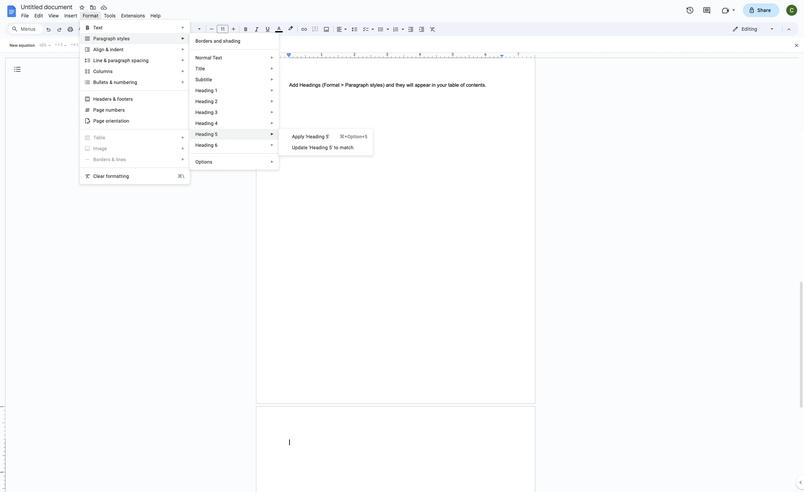 Task type: vqa. For each thing, say whether or not it's contained in the screenshot.


Task type: locate. For each thing, give the bounding box(es) containing it.
tools menu item
[[101, 12, 118, 20]]

heading 3
[[195, 110, 218, 115]]

1 vertical spatial page
[[93, 118, 104, 124]]

b
[[195, 38, 198, 44]]

format menu item
[[80, 12, 101, 20]]

1 vertical spatial 'heading
[[309, 145, 328, 150]]

image m element
[[93, 146, 109, 151]]

application
[[0, 0, 804, 492]]

a
[[93, 47, 97, 52], [292, 134, 295, 139]]

help
[[151, 13, 161, 19]]

t
[[104, 80, 106, 85]]

0 vertical spatial 5'
[[326, 134, 330, 139]]

c lear formatting
[[93, 174, 129, 179]]

n left mbers
[[106, 107, 108, 113]]

1 vertical spatial n
[[106, 107, 108, 113]]

⌘backslash element
[[169, 173, 185, 180]]

s ubtitle
[[195, 77, 212, 82]]

lines
[[116, 157, 126, 162]]

lear
[[96, 174, 105, 179]]

a lign & indent
[[93, 47, 124, 52]]

s right colum at the top left of page
[[110, 69, 113, 74]]

0 horizontal spatial a
[[93, 47, 97, 52]]

match
[[340, 145, 354, 150]]

1 vertical spatial text
[[213, 55, 222, 60]]

page left u
[[93, 107, 104, 113]]

format
[[83, 13, 99, 19]]

a pply 'heading 5'
[[292, 134, 330, 139]]

heading for heading 5
[[195, 132, 214, 137]]

view menu item
[[46, 12, 62, 20]]

page
[[93, 107, 104, 113], [93, 118, 104, 124]]

5' up update 'heading 5' to match u element
[[326, 134, 330, 139]]

page down page n u mbers
[[93, 118, 104, 124]]

new
[[10, 43, 18, 48]]

indent
[[110, 47, 124, 52]]

ubtitle
[[198, 77, 212, 82]]

heading for heading 1
[[195, 88, 214, 93]]

numbering
[[114, 80, 137, 85]]

0 horizontal spatial text
[[93, 25, 103, 30]]

& inside borders & lines menu item
[[112, 157, 115, 162]]

0 vertical spatial n
[[107, 69, 110, 74]]

text right ormal on the left top of page
[[213, 55, 222, 60]]

mbers
[[111, 107, 125, 113]]

aragraph
[[96, 36, 116, 41]]

edit
[[34, 13, 43, 19]]

'heading down apply 'heading 5' a element on the left of the page
[[309, 145, 328, 150]]

n for s
[[107, 69, 110, 74]]

n up the bulle t s & numbering
[[107, 69, 110, 74]]

menu item
[[80, 143, 190, 154]]

borders & lines
[[93, 157, 126, 162]]

0 vertical spatial page
[[93, 107, 104, 113]]

& right eaders
[[113, 96, 116, 102]]

footers
[[117, 96, 133, 102]]

itle
[[198, 66, 205, 71]]

table menu item
[[80, 132, 190, 143]]

n
[[195, 55, 199, 60]]

⌘\
[[178, 174, 185, 179]]

4 heading from the top
[[195, 121, 214, 126]]

insert menu item
[[62, 12, 80, 20]]

1 horizontal spatial a
[[292, 134, 295, 139]]

& for eaders
[[113, 96, 116, 102]]

1
[[215, 88, 218, 93]]

1 horizontal spatial s
[[110, 69, 113, 74]]

insert
[[64, 13, 77, 19]]

2 heading from the top
[[195, 99, 214, 104]]

& right ine
[[104, 58, 107, 63]]

left margin image
[[257, 53, 291, 58]]

formatting
[[106, 174, 129, 179]]

bulleted list menu image
[[385, 25, 389, 27]]

heading for heading 2
[[195, 99, 214, 104]]

s for t
[[106, 80, 108, 85]]

0 horizontal spatial s
[[106, 80, 108, 85]]

heading 4 4 element
[[195, 121, 220, 126]]

editing button
[[728, 24, 779, 34]]

2 page from the top
[[93, 118, 104, 124]]

borders & lines menu item
[[80, 154, 190, 165]]

heading 5
[[195, 132, 218, 137]]

pply
[[295, 134, 304, 139]]

6 heading from the top
[[195, 142, 214, 148]]

misc image
[[54, 41, 63, 47]]

menu bar containing file
[[18, 9, 164, 20]]

►
[[181, 26, 185, 29], [181, 37, 185, 40], [181, 47, 185, 51], [271, 56, 274, 59], [181, 58, 185, 62], [271, 67, 274, 70], [181, 69, 185, 73], [271, 78, 274, 81], [181, 80, 185, 84], [271, 88, 274, 92], [271, 99, 274, 103], [271, 110, 274, 114], [271, 121, 274, 125], [271, 132, 274, 136], [181, 136, 185, 139], [271, 143, 274, 147], [181, 147, 185, 150], [181, 157, 185, 161], [271, 160, 274, 164]]

options o element
[[195, 159, 214, 165]]

heading down heading 4
[[195, 132, 214, 137]]

1 vertical spatial a
[[292, 134, 295, 139]]

heading 4
[[195, 121, 218, 126]]

⌘+option+5
[[340, 134, 368, 139]]

heading
[[195, 88, 214, 93], [195, 99, 214, 104], [195, 110, 214, 115], [195, 121, 214, 126], [195, 132, 214, 137], [195, 142, 214, 148]]

3 heading from the top
[[195, 110, 214, 115]]

5' for a pply 'heading 5'
[[326, 134, 330, 139]]

heading down the heading 5
[[195, 142, 214, 148]]

0 vertical spatial a
[[93, 47, 97, 52]]

ine
[[96, 58, 102, 63]]

u pdate 'heading 5' to match
[[292, 145, 354, 150]]

heading 1 1 element
[[195, 88, 220, 93]]

5' left to
[[329, 145, 333, 150]]

a up u
[[292, 134, 295, 139]]

shading
[[223, 38, 241, 44]]

headers & footers h element
[[93, 96, 135, 102]]

n ormal text
[[195, 55, 222, 60]]

n
[[107, 69, 110, 74], [106, 107, 108, 113]]

a down p
[[93, 47, 97, 52]]

0 vertical spatial s
[[110, 69, 113, 74]]

heading down subtitle s element
[[195, 88, 214, 93]]

page orientation 3 element
[[93, 118, 131, 124]]

heading for heading 4
[[195, 121, 214, 126]]

table 2 element
[[93, 135, 107, 140]]

paragraph
[[108, 58, 130, 63]]

menu bar
[[18, 9, 164, 20]]

text up p
[[93, 25, 103, 30]]

file menu item
[[18, 12, 32, 20]]

heading up heading 4
[[195, 110, 214, 115]]

ormal
[[199, 55, 212, 60]]

'heading
[[306, 134, 325, 139], [309, 145, 328, 150]]

eaders
[[97, 96, 112, 102]]

menu item containing i
[[80, 143, 190, 154]]

bulle t s & numbering
[[93, 80, 137, 85]]

b orders and shading
[[195, 38, 241, 44]]

&
[[106, 47, 109, 52], [104, 58, 107, 63], [110, 80, 113, 85], [113, 96, 116, 102], [112, 157, 115, 162]]

& right lign in the left top of the page
[[106, 47, 109, 52]]

text s element
[[93, 25, 105, 30]]

menu
[[67, 0, 190, 272], [190, 33, 279, 170], [279, 129, 373, 155]]

bullets & numbering t element
[[93, 80, 139, 85]]

0 vertical spatial 'heading
[[306, 134, 325, 139]]

right margin image
[[500, 53, 535, 58]]

1 heading from the top
[[195, 88, 214, 93]]

& for lign
[[106, 47, 109, 52]]

heading up the heading 5
[[195, 121, 214, 126]]

1 vertical spatial s
[[106, 80, 108, 85]]

share button
[[743, 3, 780, 17]]

editing
[[742, 26, 758, 32]]

colum n s
[[93, 69, 113, 74]]

1 vertical spatial 5'
[[329, 145, 333, 150]]

heading down heading 1
[[195, 99, 214, 104]]

5'
[[326, 134, 330, 139], [329, 145, 333, 150]]

5 heading from the top
[[195, 132, 214, 137]]

heading 2 2 element
[[195, 99, 220, 104]]

heading 6 6 element
[[195, 142, 220, 148]]

top margin image
[[0, 407, 5, 441]]

Rename text field
[[18, 3, 77, 11]]

1 page from the top
[[93, 107, 104, 113]]

o
[[195, 159, 199, 165]]

orientation
[[106, 118, 129, 124]]

text
[[93, 25, 103, 30], [213, 55, 222, 60]]

line & paragraph spacing l element
[[93, 58, 151, 63]]

columns n element
[[93, 69, 115, 74]]

& left lines
[[112, 157, 115, 162]]

ptions
[[199, 159, 212, 165]]

h
[[93, 96, 97, 102]]

insert image image
[[323, 24, 330, 34]]

'heading up u pdate 'heading 5' to match
[[306, 134, 325, 139]]

s for n
[[110, 69, 113, 74]]

s right bulle on the top left
[[106, 80, 108, 85]]

heading 1
[[195, 88, 218, 93]]

u
[[292, 145, 295, 150]]

s
[[110, 69, 113, 74], [106, 80, 108, 85]]

paragraph styles p element
[[93, 36, 132, 41]]

normal text n element
[[195, 55, 224, 60]]

colum
[[93, 69, 107, 74]]

page orientation
[[93, 118, 129, 124]]



Task type: describe. For each thing, give the bounding box(es) containing it.
extensions menu item
[[118, 12, 148, 20]]

o ptions
[[195, 159, 212, 165]]

share
[[758, 7, 771, 13]]

orders
[[198, 38, 213, 44]]

s
[[195, 77, 198, 82]]

l ine & paragraph spacing
[[93, 58, 149, 63]]

i
[[93, 146, 95, 151]]

lign
[[97, 47, 104, 52]]

menu bar inside menu bar banner
[[18, 9, 164, 20]]

menu bar banner
[[0, 0, 804, 492]]

align & indent a element
[[93, 47, 126, 52]]

heading 2
[[195, 99, 218, 104]]

Star checkbox
[[77, 3, 87, 12]]

update 'heading 5' to match u element
[[292, 145, 356, 150]]

checklist menu image
[[370, 25, 374, 27]]

greek letters image
[[38, 41, 47, 47]]

borders
[[93, 157, 110, 162]]

mode and view toolbar
[[728, 22, 795, 36]]

heading 6
[[195, 142, 218, 148]]

extensions
[[121, 13, 145, 19]]

application containing share
[[0, 0, 804, 492]]

file
[[21, 13, 29, 19]]

& right t
[[110, 80, 113, 85]]

► inside table menu item
[[181, 136, 185, 139]]

pdate
[[295, 145, 308, 150]]

⌘+option+5 element
[[332, 133, 368, 140]]

heading 3 3 element
[[195, 110, 220, 115]]

h eaders & footers
[[93, 96, 133, 102]]

title t element
[[195, 66, 207, 71]]

apply 'heading 5' a element
[[292, 134, 332, 139]]

styles
[[117, 36, 130, 41]]

line & paragraph spacing image
[[351, 24, 358, 34]]

menu containing b
[[190, 33, 279, 170]]

u
[[108, 107, 111, 113]]

tools
[[104, 13, 116, 19]]

equation
[[19, 43, 35, 48]]

5
[[215, 132, 218, 137]]

m
[[95, 146, 99, 151]]

subtitle s element
[[195, 77, 214, 82]]

page for page n u mbers
[[93, 107, 104, 113]]

borders & lines q element
[[93, 157, 128, 162]]

6
[[215, 142, 218, 148]]

heading 5 5 element
[[195, 132, 220, 137]]

Menus field
[[9, 24, 43, 34]]

Font size field
[[217, 25, 231, 33]]

a for pply
[[292, 134, 295, 139]]

new equation button
[[8, 40, 36, 51]]

arial
[[175, 26, 186, 32]]

p
[[93, 36, 96, 41]]

a for lign
[[93, 47, 97, 52]]

i m age
[[93, 146, 107, 151]]

arial option
[[175, 24, 194, 34]]

4
[[215, 121, 218, 126]]

3
[[215, 110, 218, 115]]

heading for heading 6
[[195, 142, 214, 148]]

'heading for pply
[[306, 134, 325, 139]]

borders and shading b element
[[195, 38, 243, 44]]

t
[[195, 66, 198, 71]]

main toolbar
[[42, 0, 438, 322]]

l
[[93, 58, 96, 63]]

heading for heading 3
[[195, 110, 214, 115]]

new equation
[[10, 43, 35, 48]]

'heading for pdate
[[309, 145, 328, 150]]

age
[[99, 146, 107, 151]]

relation image
[[69, 41, 79, 47]]

0 vertical spatial text
[[93, 25, 103, 30]]

page numbers u element
[[93, 107, 127, 113]]

help menu item
[[148, 12, 164, 20]]

edit menu item
[[32, 12, 46, 20]]

menu containing a
[[279, 129, 373, 155]]

page for page orientation
[[93, 118, 104, 124]]

view
[[48, 13, 59, 19]]

2
[[215, 99, 218, 104]]

c
[[93, 174, 96, 179]]

equations toolbar
[[0, 39, 804, 53]]

Font size text field
[[217, 25, 228, 33]]

t itle
[[195, 66, 205, 71]]

n for u
[[106, 107, 108, 113]]

menu containing text
[[67, 0, 190, 272]]

table
[[93, 135, 105, 140]]

highlight color image
[[287, 24, 294, 32]]

bulle
[[93, 80, 104, 85]]

1 horizontal spatial text
[[213, 55, 222, 60]]

page n u mbers
[[93, 107, 125, 113]]

spacing
[[131, 58, 149, 63]]

to
[[334, 145, 339, 150]]

p aragraph styles
[[93, 36, 130, 41]]

5' for u pdate 'heading 5' to match
[[329, 145, 333, 150]]

► inside borders & lines menu item
[[181, 157, 185, 161]]

and
[[214, 38, 222, 44]]

text color image
[[275, 24, 283, 32]]

clear formatting c element
[[93, 174, 131, 179]]

& for ine
[[104, 58, 107, 63]]



